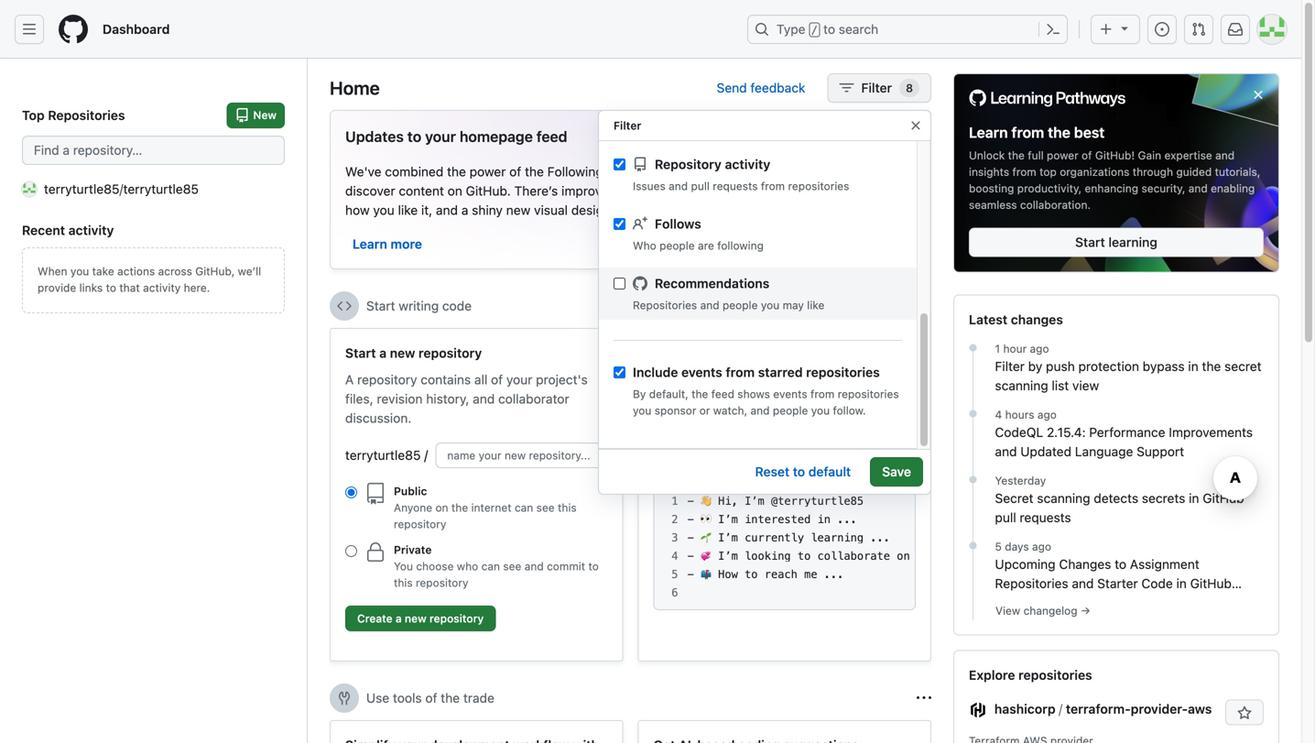 Task type: describe. For each thing, give the bounding box(es) containing it.
across
[[158, 265, 192, 278]]

reach
[[765, 568, 798, 581]]

star this repository image
[[1238, 706, 1253, 721]]

a inside share information about yourself by creating a profile readme, which appears at the top of your profile page.
[[706, 391, 712, 406]]

3
[[672, 531, 678, 544]]

2 - from the top
[[688, 513, 694, 526]]

productivity,
[[1018, 182, 1082, 195]]

explore repositories navigation
[[954, 650, 1280, 743]]

of inside a repository contains all of your project's files, revision history, and collaborator discussion.
[[491, 372, 503, 387]]

learn more link
[[353, 236, 422, 252]]

@terryturtle85
[[771, 495, 864, 508]]

top repositories
[[22, 108, 125, 123]]

a inside button
[[396, 612, 402, 625]]

your up combined
[[425, 128, 456, 145]]

include
[[633, 365, 678, 380]]

@hashicorp profile image
[[969, 701, 988, 719]]

aws
[[1188, 701, 1213, 716]]

revision
[[377, 391, 423, 406]]

terryturtle85 for terryturtle85 / readme .md
[[669, 457, 755, 470]]

it,
[[421, 202, 433, 218]]

your inside share information about yourself by creating a profile readme, which appears at the top of your profile page.
[[730, 410, 756, 426]]

follow.
[[833, 404, 866, 417]]

the left best
[[1048, 124, 1071, 141]]

can inside the "private you choose who can see and commit to this repository"
[[482, 560, 500, 573]]

collaborator
[[498, 391, 570, 406]]

and inside the "private you choose who can see and commit to this repository"
[[525, 560, 544, 573]]

you left may
[[761, 299, 780, 312]]

requests inside yesterday secret scanning detects secrets in github pull requests
[[1020, 510, 1072, 525]]

0 vertical spatial pull
[[691, 180, 710, 192]]

to inside the "private you choose who can see and commit to this repository"
[[589, 560, 599, 573]]

4 - from the top
[[688, 550, 694, 563]]

Top Repositories search field
[[22, 136, 285, 165]]

learn for more
[[353, 236, 387, 252]]

and inside a repository contains all of your project's files, revision history, and collaborator discussion.
[[473, 391, 495, 406]]

github,
[[195, 265, 235, 278]]

the inside 1 hour ago filter by push protection bypass in the secret scanning list view
[[1203, 359, 1222, 374]]

/ for terryturtle85 /
[[424, 448, 428, 463]]

start for start writing code
[[367, 298, 395, 313]]

you left follow.
[[812, 404, 830, 417]]

in inside 1 hour ago filter by push protection bypass in the secret scanning list view
[[1189, 359, 1199, 374]]

dashboard
[[103, 22, 170, 37]]

repositories inside navigation
[[1019, 667, 1093, 683]]

from down full
[[1013, 165, 1037, 178]]

collaboration.
[[1021, 198, 1091, 211]]

Find a repository… text field
[[22, 136, 285, 165]]

power inside we've combined the power of the following feed with the for you feed so there's one place to discover content on github. there's improved filtering so you can customize your feed exactly how you like it, and a shiny new visual design. ✨
[[470, 164, 506, 179]]

menu containing repository activity
[[599, 0, 917, 327]]

we've combined the power of the following feed with the for you feed so there's one place to discover content on github. there's improved filtering so you can customize your feed exactly how you like it, and a shiny new visual design. ✨
[[345, 164, 901, 218]]

start learning
[[1076, 234, 1158, 250]]

homepage image
[[59, 15, 88, 44]]

top inside share information about yourself by creating a profile readme, which appears at the top of your profile page.
[[691, 410, 711, 426]]

you down by
[[633, 404, 652, 417]]

code image
[[337, 299, 352, 313]]

power inside learn from the best unlock the full power of github! gain expertise and insights from top organizations through guided tutorials, boosting productivity, enhancing security, and enabling seamless collaboration.
[[1047, 149, 1079, 162]]

create a new repository element
[[345, 344, 608, 639]]

place
[[852, 164, 884, 179]]

0 vertical spatial repositories
[[48, 108, 125, 123]]

unlock
[[969, 149, 1005, 162]]

send feedback
[[717, 80, 806, 95]]

of inside learn from the best unlock the full power of github! gain expertise and insights from top organizations through guided tutorials, boosting productivity, enhancing security, and enabling seamless collaboration.
[[1082, 149, 1093, 162]]

of inside share information about yourself by creating a profile readme, which appears at the top of your profile page.
[[714, 410, 726, 426]]

upcoming
[[996, 557, 1056, 572]]

of right tools
[[426, 690, 437, 706]]

4 inside 1 - 👋 hi, i'm @terryturtle85 2 - 👀 i'm interested in ... 3 - 🌱 i'm currently learning ... 4 - 💞️ i'm looking to collaborate on ... 5 - 📫 how to reach me ... 6
[[672, 550, 678, 563]]

and inside by default, the feed shows events from repositories you sponsor or watch, and people you follow.
[[751, 404, 770, 417]]

secret
[[1225, 359, 1262, 374]]

1 horizontal spatial filter
[[862, 80, 893, 95]]

terryturtle85 for terryturtle85 / terryturtle85
[[44, 181, 120, 197]]

ago for 2.15.4:
[[1038, 408, 1057, 421]]

1 for filter
[[996, 342, 1001, 355]]

... right me
[[824, 568, 844, 581]]

a
[[345, 372, 354, 387]]

top
[[22, 108, 45, 123]]

the down updates to your homepage feed
[[447, 164, 466, 179]]

yesterday
[[996, 474, 1047, 487]]

→
[[1081, 604, 1091, 617]]

combined
[[385, 164, 444, 179]]

gain
[[1138, 149, 1162, 162]]

classroom
[[996, 595, 1058, 610]]

page.
[[800, 410, 833, 426]]

terryturtle85 down find a repository… text box
[[123, 181, 199, 197]]

use
[[367, 690, 390, 706]]

you down the for
[[686, 183, 708, 198]]

dashboard link
[[95, 15, 177, 44]]

1 vertical spatial so
[[669, 183, 683, 198]]

by for yourself
[[850, 372, 865, 387]]

when you take actions across github, we'll provide links to that activity here.
[[38, 265, 261, 294]]

trade
[[464, 690, 495, 706]]

dot fill image for codeql 2.15.4: performance improvements and updated language support
[[966, 406, 981, 421]]

learn more
[[353, 236, 422, 252]]

design.
[[572, 202, 615, 218]]

github logo image
[[969, 89, 1128, 107]]

days
[[1005, 540, 1030, 553]]

1 vertical spatial people
[[723, 299, 758, 312]]

from up shows
[[726, 365, 755, 380]]

or
[[700, 404, 710, 417]]

view
[[1073, 378, 1100, 393]]

close image
[[1252, 88, 1266, 102]]

1 horizontal spatial so
[[765, 164, 779, 179]]

repositories up the which at the bottom of page
[[807, 365, 880, 380]]

may
[[783, 299, 804, 312]]

and inside 5 days ago upcoming changes to assignment repositories and starter code in github classroom
[[1072, 576, 1094, 591]]

code
[[442, 298, 472, 313]]

seamless
[[969, 198, 1018, 211]]

default,
[[649, 388, 689, 400]]

view changelog →
[[996, 604, 1091, 617]]

the up there's
[[525, 164, 544, 179]]

anyone
[[394, 501, 433, 514]]

watch,
[[714, 404, 748, 417]]

content
[[399, 183, 444, 198]]

events inside by default, the feed shows events from repositories you sponsor or watch, and people you follow.
[[774, 388, 808, 400]]

appears
[[854, 391, 902, 406]]

👀
[[701, 513, 712, 526]]

boosting
[[969, 182, 1015, 195]]

commit
[[547, 560, 586, 573]]

support
[[1137, 444, 1185, 459]]

1 horizontal spatial profile
[[759, 410, 797, 426]]

3 - from the top
[[688, 531, 694, 544]]

repository up contains
[[419, 345, 482, 361]]

terraform-
[[1066, 701, 1131, 716]]

share information about yourself by creating a profile readme, which appears at the top of your profile page.
[[654, 372, 902, 426]]

to inside 5 days ago upcoming changes to assignment repositories and starter code in github classroom
[[1115, 557, 1127, 572]]

/ for terryturtle85 / terryturtle85
[[120, 181, 123, 197]]

5 inside 1 - 👋 hi, i'm @terryturtle85 2 - 👀 i'm interested in ... 3 - 🌱 i'm currently learning ... 4 - 💞️ i'm looking to collaborate on ... 5 - 📫 how to reach me ... 6
[[672, 568, 678, 581]]

can inside we've combined the power of the following feed with the for you feed so there's one place to discover content on github. there's improved filtering so you can customize your feed exactly how you like it, and a shiny new visual design. ✨
[[711, 183, 732, 198]]

dot fill image for upcoming changes to assignment repositories and starter code in github classroom
[[966, 538, 981, 553]]

👋
[[701, 495, 712, 508]]

for
[[688, 164, 707, 179]]

5 inside 5 days ago upcoming changes to assignment repositories and starter code in github classroom
[[996, 540, 1002, 553]]

changes
[[1060, 557, 1112, 572]]

terryturtle85 /
[[345, 448, 428, 463]]

new for start a new repository
[[390, 345, 415, 361]]

top inside learn from the best unlock the full power of github! gain expertise and insights from top organizations through guided tutorials, boosting productivity, enhancing security, and enabling seamless collaboration.
[[1040, 165, 1057, 178]]

changelog
[[1024, 604, 1078, 617]]

1 - 👋 hi, i'm @terryturtle85 2 - 👀 i'm interested in ... 3 - 🌱 i'm currently learning ... 4 - 💞️ i'm looking to collaborate on ... 5 - 📫 how to reach me ... 6
[[672, 495, 937, 599]]

i'm up how
[[719, 550, 738, 563]]

new inside we've combined the power of the following feed with the for you feed so there's one place to discover content on github. there's improved filtering so you can customize your feed exactly how you like it, and a shiny new visual design. ✨
[[506, 202, 531, 218]]

repo image
[[365, 483, 387, 505]]

the left full
[[1008, 149, 1025, 162]]

actions
[[117, 265, 155, 278]]

dot fill image for filter by push protection bypass in the secret scanning list view
[[966, 340, 981, 355]]

upcoming changes to assignment repositories and starter code in github classroom link
[[996, 555, 1264, 610]]

ago for changes
[[1033, 540, 1052, 553]]

create a new repository button
[[345, 606, 496, 631]]

improvements
[[1169, 425, 1253, 440]]

... down @terryturtle85
[[838, 513, 858, 526]]

start for start learning
[[1076, 234, 1106, 250]]

from down "there's" at the right top of page
[[761, 180, 785, 192]]

mark github image
[[633, 276, 648, 291]]

github inside 5 days ago upcoming changes to assignment repositories and starter code in github classroom
[[1191, 576, 1232, 591]]

in inside 1 - 👋 hi, i'm @terryturtle85 2 - 👀 i'm interested in ... 3 - 🌱 i'm currently learning ... 4 - 💞️ i'm looking to collaborate on ... 5 - 📫 how to reach me ... 6
[[818, 513, 831, 526]]

enabling
[[1211, 182, 1256, 195]]

feed down one
[[830, 183, 856, 198]]

hashicorp
[[995, 701, 1056, 716]]

use tools of the trade
[[367, 690, 495, 706]]

repository inside public anyone on the internet can see this repository
[[394, 518, 447, 531]]

1 - from the top
[[688, 495, 694, 508]]

on inside we've combined the power of the following feed with the for you feed so there's one place to discover content on github. there's improved filtering so you can customize your feed exactly how you like it, and a shiny new visual design. ✨
[[448, 183, 463, 198]]

type
[[777, 22, 806, 37]]

repositories inside 5 days ago upcoming changes to assignment repositories and starter code in github classroom
[[996, 576, 1069, 591]]

... right collaborate
[[917, 550, 937, 563]]

x image
[[902, 128, 916, 142]]

insights
[[969, 165, 1010, 178]]

private you choose who can see and commit to this repository
[[394, 543, 599, 589]]

and down the for
[[669, 180, 688, 192]]

at
[[654, 410, 665, 426]]

why am i seeing this? image for use tools of the trade
[[917, 691, 932, 706]]

i'm down 'hi,'
[[719, 513, 738, 526]]

learning inside 'link'
[[1109, 234, 1158, 250]]

scanning inside 1 hour ago filter by push protection bypass in the secret scanning list view
[[996, 378, 1049, 393]]

activity for repository activity
[[725, 157, 771, 172]]

shows
[[738, 388, 770, 400]]

me
[[805, 568, 818, 581]]

0 vertical spatial requests
[[713, 180, 758, 192]]

from inside by default, the feed shows events from repositories you sponsor or watch, and people you follow.
[[811, 388, 835, 400]]

feed up following
[[537, 128, 568, 145]]

this inside public anyone on the internet can see this repository
[[558, 501, 577, 514]]

6
[[672, 586, 678, 599]]

recent
[[22, 223, 65, 238]]

organizations
[[1060, 165, 1130, 178]]

of inside we've combined the power of the following feed with the for you feed so there's one place to discover content on github. there's improved filtering so you can customize your feed exactly how you like it, and a shiny new visual design. ✨
[[510, 164, 522, 179]]

choose
[[416, 560, 454, 573]]

that
[[119, 281, 140, 294]]

i'm right 'hi,'
[[745, 495, 765, 508]]

to inside when you take actions across github, we'll provide links to that activity here.
[[106, 281, 116, 294]]

filter image
[[840, 81, 854, 95]]

start writing code
[[367, 298, 472, 313]]

can inside public anyone on the internet can see this repository
[[515, 501, 534, 514]]

send
[[717, 80, 747, 95]]



Task type: locate. For each thing, give the bounding box(es) containing it.
new inside button
[[405, 612, 427, 625]]

can right who
[[482, 560, 500, 573]]

1 horizontal spatial see
[[537, 501, 555, 514]]

/ for type / to search
[[812, 24, 818, 37]]

1 vertical spatial power
[[470, 164, 506, 179]]

learn from the best unlock the full power of github! gain expertise and insights from top organizations through guided tutorials, boosting productivity, enhancing security, and enabling seamless collaboration.
[[969, 124, 1261, 211]]

github inside yesterday secret scanning detects secrets in github pull requests
[[1203, 491, 1245, 506]]

so up customize
[[765, 164, 779, 179]]

0 vertical spatial start
[[1076, 234, 1106, 250]]

see inside public anyone on the internet can see this repository
[[537, 501, 555, 514]]

4 inside 4 hours ago codeql 2.15.4: performance improvements and updated language support
[[996, 408, 1003, 421]]

ago right hour
[[1030, 342, 1050, 355]]

repositories up classroom
[[996, 576, 1069, 591]]

this
[[558, 501, 577, 514], [394, 576, 413, 589]]

repository inside a repository contains all of your project's files, revision history, and collaborator discussion.
[[357, 372, 417, 387]]

1 left hour
[[996, 342, 1001, 355]]

0 vertical spatial why am i seeing this? image
[[917, 299, 932, 313]]

you up links
[[70, 265, 89, 278]]

- left "💞️"
[[688, 550, 694, 563]]

repositories right top
[[48, 108, 125, 123]]

4
[[996, 408, 1003, 421], [672, 550, 678, 563]]

explore element
[[954, 73, 1280, 743]]

people down about
[[773, 404, 808, 417]]

are
[[698, 239, 715, 252]]

explore
[[969, 667, 1016, 683]]

and down guided
[[1189, 182, 1208, 195]]

none submit inside introduce yourself with a profile readme element
[[841, 451, 901, 476]]

i'm right 🌱
[[719, 531, 738, 544]]

terryturtle85 for terryturtle85 /
[[345, 448, 421, 463]]

expertise
[[1165, 149, 1213, 162]]

the inside public anyone on the internet can see this repository
[[452, 501, 468, 514]]

repositories down "there's" at the right top of page
[[788, 180, 850, 192]]

new down there's
[[506, 202, 531, 218]]

1 vertical spatial 4
[[672, 550, 678, 563]]

-
[[688, 495, 694, 508], [688, 513, 694, 526], [688, 531, 694, 544], [688, 550, 694, 563], [688, 568, 694, 581]]

1 horizontal spatial 1
[[996, 342, 1001, 355]]

ago inside 1 hour ago filter by push protection bypass in the secret scanning list view
[[1030, 342, 1050, 355]]

profile down 'readme,'
[[759, 410, 797, 426]]

1 vertical spatial learn
[[353, 236, 387, 252]]

requests
[[713, 180, 758, 192], [1020, 510, 1072, 525]]

codeql 2.15.4: performance improvements and updated language support link
[[996, 423, 1264, 461]]

on left github.
[[448, 183, 463, 198]]

you right the for
[[710, 164, 732, 179]]

2 vertical spatial filter
[[996, 359, 1025, 374]]

0 horizontal spatial like
[[398, 202, 418, 218]]

power right full
[[1047, 149, 1079, 162]]

this down you
[[394, 576, 413, 589]]

the inside by default, the feed shows events from repositories you sponsor or watch, and people you follow.
[[692, 388, 709, 400]]

... up collaborate
[[871, 531, 891, 544]]

activity inside when you take actions across github, we'll provide links to that activity here.
[[143, 281, 181, 294]]

1 vertical spatial github
[[1191, 576, 1232, 591]]

2 dot fill image from the top
[[966, 406, 981, 421]]

and down the changes
[[1072, 576, 1094, 591]]

updates
[[345, 128, 404, 145]]

in right code
[[1177, 576, 1187, 591]]

and inside we've combined the power of the following feed with the for you feed so there's one place to discover content on github. there's improved filtering so you can customize your feed exactly how you like it, and a shiny new visual design. ✨
[[436, 202, 458, 218]]

profile down information
[[716, 391, 753, 406]]

the left 'trade'
[[441, 690, 460, 706]]

1 vertical spatial profile
[[759, 410, 797, 426]]

view changelog → link
[[996, 604, 1091, 617]]

1 vertical spatial learning
[[811, 531, 864, 544]]

from up full
[[1012, 124, 1045, 141]]

readme,
[[757, 391, 813, 406]]

repositories down mark github icon
[[633, 299, 697, 312]]

provider-
[[1131, 701, 1188, 716]]

1 vertical spatial top
[[691, 410, 711, 426]]

you inside when you take actions across github, we'll provide links to that activity here.
[[70, 265, 89, 278]]

the inside share information about yourself by creating a profile readme, which appears at the top of your profile page.
[[669, 410, 688, 426]]

codeql
[[996, 425, 1044, 440]]

feed up issues and pull requests from repositories
[[735, 164, 762, 179]]

and down all
[[473, 391, 495, 406]]

/ inside introduce yourself with a profile readme element
[[757, 457, 764, 470]]

performance
[[1090, 425, 1166, 440]]

this up commit
[[558, 501, 577, 514]]

4 down "3"
[[672, 550, 678, 563]]

1 vertical spatial activity
[[68, 223, 114, 238]]

1 horizontal spatial people
[[723, 299, 758, 312]]

0 horizontal spatial 4
[[672, 550, 678, 563]]

2 why am i seeing this? image from the top
[[917, 691, 932, 706]]

on inside public anyone on the internet can see this repository
[[436, 501, 449, 514]]

guided
[[1177, 165, 1212, 178]]

0 horizontal spatial 1
[[672, 495, 678, 508]]

project's
[[536, 372, 588, 387]]

dot fill image for secret scanning detects secrets in github pull requests
[[966, 472, 981, 487]]

/ inside create a new repository element
[[424, 448, 428, 463]]

there's
[[515, 183, 558, 198]]

0 vertical spatial this
[[558, 501, 577, 514]]

1 vertical spatial pull
[[996, 510, 1017, 525]]

bypass
[[1143, 359, 1185, 374]]

5 up 6
[[672, 568, 678, 581]]

the left secret
[[1203, 359, 1222, 374]]

1 horizontal spatial activity
[[143, 281, 181, 294]]

we'll
[[238, 265, 261, 278]]

in inside yesterday secret scanning detects secrets in github pull requests
[[1189, 491, 1200, 506]]

5 left days at the bottom right
[[996, 540, 1002, 553]]

repository down choose
[[416, 576, 469, 589]]

1 horizontal spatial requests
[[1020, 510, 1072, 525]]

repo image
[[633, 157, 648, 172]]

and down shows
[[751, 404, 770, 417]]

there's
[[783, 164, 823, 179]]

1 vertical spatial new
[[390, 345, 415, 361]]

like inside we've combined the power of the following feed with the for you feed so there's one place to discover content on github. there's improved filtering so you can customize your feed exactly how you like it, and a shiny new visual design. ✨
[[398, 202, 418, 218]]

in right secrets
[[1189, 491, 1200, 506]]

2.15.4:
[[1047, 425, 1086, 440]]

public anyone on the internet can see this repository
[[394, 485, 577, 531]]

0 vertical spatial learn
[[969, 124, 1008, 141]]

and inside 4 hours ago codeql 2.15.4: performance improvements and updated language support
[[996, 444, 1018, 459]]

people inside by default, the feed shows events from repositories you sponsor or watch, and people you follow.
[[773, 404, 808, 417]]

in down @terryturtle85
[[818, 513, 831, 526]]

by left push
[[1029, 359, 1043, 374]]

0 horizontal spatial learning
[[811, 531, 864, 544]]

1 horizontal spatial 5
[[996, 540, 1002, 553]]

None checkbox
[[614, 159, 626, 170], [614, 367, 626, 378], [614, 159, 626, 170], [614, 367, 626, 378]]

new for create a new repository
[[405, 612, 427, 625]]

1 horizontal spatial can
[[515, 501, 534, 514]]

Repository name text field
[[436, 443, 608, 468]]

2 horizontal spatial can
[[711, 183, 732, 198]]

1
[[996, 342, 1001, 355], [672, 495, 678, 508]]

4 dot fill image from the top
[[966, 538, 981, 553]]

detects
[[1094, 491, 1139, 506]]

latest changes
[[969, 312, 1064, 327]]

0 vertical spatial profile
[[716, 391, 753, 406]]

your inside we've combined the power of the following feed with the for you feed so there's one place to discover content on github. there's improved filtering so you can customize your feed exactly how you like it, and a shiny new visual design. ✨
[[800, 183, 826, 198]]

your inside a repository contains all of your project's files, revision history, and collaborator discussion.
[[507, 372, 533, 387]]

activity
[[725, 157, 771, 172], [68, 223, 114, 238], [143, 281, 181, 294]]

the right at
[[669, 410, 688, 426]]

dot fill image
[[966, 340, 981, 355], [966, 406, 981, 421], [966, 472, 981, 487], [966, 538, 981, 553]]

filter
[[862, 80, 893, 95], [614, 119, 642, 132], [996, 359, 1025, 374]]

1 vertical spatial 1
[[672, 495, 678, 508]]

1 inside 1 - 👋 hi, i'm @terryturtle85 2 - 👀 i'm interested in ... 3 - 🌱 i'm currently learning ... 4 - 💞️ i'm looking to collaborate on ... 5 - 📫 how to reach me ... 6
[[672, 495, 678, 508]]

repositories inside menu
[[788, 180, 850, 192]]

0 vertical spatial events
[[682, 365, 723, 380]]

latest
[[969, 312, 1008, 327]]

1 horizontal spatial repositories
[[633, 299, 697, 312]]

0 vertical spatial 1
[[996, 342, 1001, 355]]

notifications image
[[1229, 22, 1243, 37]]

/ inside type / to search
[[812, 24, 818, 37]]

1 vertical spatial like
[[807, 299, 825, 312]]

homepage
[[460, 128, 533, 145]]

/ down find a repository… text box
[[120, 181, 123, 197]]

github down assignment
[[1191, 576, 1232, 591]]

learn up unlock
[[969, 124, 1008, 141]]

- left 🌱
[[688, 531, 694, 544]]

on right collaborate
[[897, 550, 910, 563]]

0 horizontal spatial see
[[503, 560, 522, 573]]

repositories up hashicorp
[[1019, 667, 1093, 683]]

ago for by
[[1030, 342, 1050, 355]]

None submit
[[841, 451, 901, 476]]

0 vertical spatial 4
[[996, 408, 1003, 421]]

1 horizontal spatial this
[[558, 501, 577, 514]]

ago inside 5 days ago upcoming changes to assignment repositories and starter code in github classroom
[[1033, 540, 1052, 553]]

your down shows
[[730, 410, 756, 426]]

by inside 1 hour ago filter by push protection bypass in the secret scanning list view
[[1029, 359, 1043, 374]]

on
[[448, 183, 463, 198], [436, 501, 449, 514], [897, 550, 910, 563]]

feed left with
[[607, 164, 633, 179]]

when
[[38, 265, 67, 278]]

1 vertical spatial events
[[774, 388, 808, 400]]

command palette image
[[1046, 22, 1061, 37]]

plus image
[[1100, 22, 1114, 37]]

start down the collaboration.
[[1076, 234, 1106, 250]]

1 horizontal spatial pull
[[996, 510, 1017, 525]]

people
[[660, 239, 695, 252], [723, 299, 758, 312], [773, 404, 808, 417]]

to inside button
[[793, 464, 806, 479]]

start right code icon
[[367, 298, 395, 313]]

and down recommendations
[[701, 299, 720, 312]]

2 horizontal spatial repositories
[[996, 576, 1069, 591]]

1 vertical spatial ago
[[1038, 408, 1057, 421]]

feed down information
[[712, 388, 735, 400]]

0 vertical spatial see
[[537, 501, 555, 514]]

visual
[[534, 202, 568, 218]]

power up github.
[[470, 164, 506, 179]]

0 horizontal spatial power
[[470, 164, 506, 179]]

send feedback link
[[717, 78, 806, 98]]

0 horizontal spatial activity
[[68, 223, 114, 238]]

2 horizontal spatial filter
[[996, 359, 1025, 374]]

explore repositories
[[969, 667, 1093, 683]]

1 horizontal spatial like
[[807, 299, 825, 312]]

0 vertical spatial learning
[[1109, 234, 1158, 250]]

by
[[633, 388, 646, 400]]

0 vertical spatial power
[[1047, 149, 1079, 162]]

and right it,
[[436, 202, 458, 218]]

looking
[[745, 550, 791, 563]]

can right internet
[[515, 501, 534, 514]]

person add image
[[633, 217, 648, 231]]

8
[[906, 82, 914, 94]]

a left watch,
[[706, 391, 712, 406]]

why am i seeing this? image for start writing code
[[917, 299, 932, 313]]

include events from starred repositories
[[633, 365, 880, 380]]

a up revision
[[379, 345, 387, 361]]

about
[[762, 372, 796, 387]]

filter right filter icon
[[862, 80, 893, 95]]

0 horizontal spatial this
[[394, 576, 413, 589]]

a repository contains all of your project's files, revision history, and collaborator discussion.
[[345, 372, 588, 426]]

1 dot fill image from the top
[[966, 340, 981, 355]]

1 vertical spatial why am i seeing this? image
[[917, 691, 932, 706]]

terryturtle85 inside introduce yourself with a profile readme element
[[669, 457, 755, 470]]

2 vertical spatial repositories
[[996, 576, 1069, 591]]

pull down the for
[[691, 180, 710, 192]]

learn for from
[[969, 124, 1008, 141]]

activity for recent activity
[[68, 223, 114, 238]]

ago up upcoming at the right bottom of page
[[1033, 540, 1052, 553]]

0 vertical spatial 5
[[996, 540, 1002, 553]]

github
[[1203, 491, 1245, 506], [1191, 576, 1232, 591]]

repository up revision
[[357, 372, 417, 387]]

repositories
[[48, 108, 125, 123], [633, 299, 697, 312], [996, 576, 1069, 591]]

1 vertical spatial can
[[515, 501, 534, 514]]

filter by push protection bypass in the secret scanning list view link
[[996, 357, 1264, 395]]

1 vertical spatial see
[[503, 560, 522, 573]]

you
[[710, 164, 732, 179], [686, 183, 708, 198], [373, 202, 395, 218], [70, 265, 89, 278], [761, 299, 780, 312], [633, 404, 652, 417], [812, 404, 830, 417]]

0 horizontal spatial profile
[[716, 391, 753, 406]]

start up 'a'
[[345, 345, 376, 361]]

terryturtle85 inside create a new repository element
[[345, 448, 421, 463]]

a left shiny
[[462, 202, 469, 218]]

0 horizontal spatial repositories
[[48, 108, 125, 123]]

1 why am i seeing this? image from the top
[[917, 299, 932, 313]]

of right or
[[714, 410, 726, 426]]

1 horizontal spatial power
[[1047, 149, 1079, 162]]

the up or
[[692, 388, 709, 400]]

1 hour ago filter by push protection bypass in the secret scanning list view
[[996, 342, 1262, 393]]

activity up issues and pull requests from repositories
[[725, 157, 771, 172]]

people down the follows
[[660, 239, 695, 252]]

dot fill image left days at the bottom right
[[966, 538, 981, 553]]

1 vertical spatial 5
[[672, 568, 678, 581]]

0 vertical spatial ago
[[1030, 342, 1050, 355]]

new
[[506, 202, 531, 218], [390, 345, 415, 361], [405, 612, 427, 625]]

menu
[[599, 0, 917, 327]]

this inside the "private you choose who can see and commit to this repository"
[[394, 576, 413, 589]]

create
[[357, 612, 393, 625]]

0 vertical spatial on
[[448, 183, 463, 198]]

by up appears
[[850, 372, 865, 387]]

2 horizontal spatial people
[[773, 404, 808, 417]]

a right create
[[396, 612, 402, 625]]

repository inside button
[[430, 612, 484, 625]]

following
[[548, 164, 604, 179]]

starred
[[758, 365, 803, 380]]

1 vertical spatial filter
[[614, 119, 642, 132]]

start inside 'link'
[[1076, 234, 1106, 250]]

readme
[[766, 457, 805, 470]]

improved
[[562, 183, 617, 198]]

/
[[812, 24, 818, 37], [120, 181, 123, 197], [424, 448, 428, 463], [757, 457, 764, 470], [1059, 701, 1063, 716]]

hours
[[1006, 408, 1035, 421]]

who people are following
[[633, 239, 764, 252]]

terryturtle85 up 👋
[[669, 457, 755, 470]]

None radio
[[345, 487, 357, 498], [345, 545, 357, 557], [345, 487, 357, 498], [345, 545, 357, 557]]

hour
[[1004, 342, 1027, 355]]

a inside we've combined the power of the following feed with the for you feed so there's one place to discover content on github. there's improved filtering so you can customize your feed exactly how you like it, and a shiny new visual design. ✨
[[462, 202, 469, 218]]

ago
[[1030, 342, 1050, 355], [1038, 408, 1057, 421], [1033, 540, 1052, 553]]

create a new repository
[[357, 612, 484, 625]]

/ inside explore repositories navigation
[[1059, 701, 1063, 716]]

repository down who
[[430, 612, 484, 625]]

0 horizontal spatial so
[[669, 183, 683, 198]]

close menu image
[[909, 118, 924, 133]]

see inside the "private you choose who can see and commit to this repository"
[[503, 560, 522, 573]]

in right bypass
[[1189, 359, 1199, 374]]

why am i seeing this? image left latest
[[917, 299, 932, 313]]

1 inside 1 hour ago filter by push protection bypass in the secret scanning list view
[[996, 342, 1001, 355]]

3 dot fill image from the top
[[966, 472, 981, 487]]

why am i seeing this? image
[[917, 299, 932, 313], [917, 691, 932, 706]]

to inside we've combined the power of the following feed with the for you feed so there's one place to discover content on github. there's improved filtering so you can customize your feed exactly how you like it, and a shiny new visual design. ✨
[[887, 164, 899, 179]]

best
[[1075, 124, 1105, 141]]

feedback
[[751, 80, 806, 95]]

tools image
[[337, 691, 352, 706]]

1 vertical spatial start
[[367, 298, 395, 313]]

None checkbox
[[614, 218, 626, 230], [614, 278, 626, 290], [614, 218, 626, 230], [614, 278, 626, 290]]

learn inside learn from the best unlock the full power of github! gain expertise and insights from top organizations through guided tutorials, boosting productivity, enhancing security, and enabling seamless collaboration.
[[969, 124, 1008, 141]]

learning inside 1 - 👋 hi, i'm @terryturtle85 2 - 👀 i'm interested in ... 3 - 🌱 i'm currently learning ... 4 - 💞️ i'm looking to collaborate on ... 5 - 📫 how to reach me ... 6
[[811, 531, 864, 544]]

terryturtle85 down discussion.
[[345, 448, 421, 463]]

repository inside the "private you choose who can see and commit to this repository"
[[416, 576, 469, 589]]

0 horizontal spatial people
[[660, 239, 695, 252]]

📫
[[701, 568, 712, 581]]

5 - from the top
[[688, 568, 694, 581]]

0 horizontal spatial 5
[[672, 568, 678, 581]]

terryturtle85 image
[[22, 182, 37, 197]]

0 vertical spatial top
[[1040, 165, 1057, 178]]

you down discover
[[373, 202, 395, 218]]

0 vertical spatial github
[[1203, 491, 1245, 506]]

the left the for
[[665, 164, 684, 179]]

pull down secret
[[996, 510, 1017, 525]]

2 vertical spatial new
[[405, 612, 427, 625]]

git pull request image
[[1192, 22, 1207, 37]]

/ right hashicorp
[[1059, 701, 1063, 716]]

pull inside yesterday secret scanning detects secrets in github pull requests
[[996, 510, 1017, 525]]

filter inside 1 hour ago filter by push protection bypass in the secret scanning list view
[[996, 359, 1025, 374]]

start for start a new repository
[[345, 345, 376, 361]]

repositories inside by default, the feed shows events from repositories you sponsor or watch, and people you follow.
[[838, 388, 899, 400]]

2 vertical spatial start
[[345, 345, 376, 361]]

exactly
[[859, 183, 901, 198]]

0 horizontal spatial top
[[691, 410, 711, 426]]

0 vertical spatial so
[[765, 164, 779, 179]]

top up productivity,
[[1040, 165, 1057, 178]]

ago inside 4 hours ago codeql 2.15.4: performance improvements and updated language support
[[1038, 408, 1057, 421]]

default
[[809, 464, 851, 479]]

0 vertical spatial scanning
[[996, 378, 1049, 393]]

triangle down image
[[1118, 21, 1132, 35]]

2 vertical spatial on
[[897, 550, 910, 563]]

feed inside by default, the feed shows events from repositories you sponsor or watch, and people you follow.
[[712, 388, 735, 400]]

protection
[[1079, 359, 1140, 374]]

following
[[718, 239, 764, 252]]

/ for terryturtle85 / readme .md
[[757, 457, 764, 470]]

by inside share information about yourself by creating a profile readme, which appears at the top of your profile page.
[[850, 372, 865, 387]]

1 horizontal spatial learn
[[969, 124, 1008, 141]]

from down yourself
[[811, 388, 835, 400]]

2 horizontal spatial activity
[[725, 157, 771, 172]]

1 horizontal spatial top
[[1040, 165, 1057, 178]]

1 horizontal spatial learning
[[1109, 234, 1158, 250]]

0 horizontal spatial by
[[850, 372, 865, 387]]

2 vertical spatial activity
[[143, 281, 181, 294]]

lock image
[[365, 542, 387, 564]]

0 horizontal spatial can
[[482, 560, 500, 573]]

by for filter
[[1029, 359, 1043, 374]]

and down 'codeql' in the right of the page
[[996, 444, 1018, 459]]

reset to default
[[755, 464, 851, 479]]

0 horizontal spatial pull
[[691, 180, 710, 192]]

repository down anyone
[[394, 518, 447, 531]]

yesterday secret scanning detects secrets in github pull requests
[[996, 474, 1245, 525]]

/ for hashicorp / terraform-provider-aws
[[1059, 701, 1063, 716]]

introduce yourself with a profile readme element
[[638, 328, 937, 662]]

collaborate
[[818, 550, 891, 563]]

shiny
[[472, 202, 503, 218]]

in inside 5 days ago upcoming changes to assignment repositories and starter code in github classroom
[[1177, 576, 1187, 591]]

interested
[[745, 513, 811, 526]]

scanning inside yesterday secret scanning detects secrets in github pull requests
[[1038, 491, 1091, 506]]

filtering
[[620, 183, 665, 198]]

scanning down yesterday
[[1038, 491, 1091, 506]]

1 vertical spatial scanning
[[1038, 491, 1091, 506]]

reset to default button
[[744, 457, 863, 487]]

0 horizontal spatial learn
[[353, 236, 387, 252]]

0 vertical spatial like
[[398, 202, 418, 218]]

updates to your homepage feed
[[345, 128, 568, 145]]

terryturtle85 up recent activity
[[44, 181, 120, 197]]

and up tutorials,
[[1216, 149, 1235, 162]]

issue opened image
[[1155, 22, 1170, 37]]

on inside 1 - 👋 hi, i'm @terryturtle85 2 - 👀 i'm interested in ... 3 - 🌱 i'm currently learning ... 4 - 💞️ i'm looking to collaborate on ... 5 - 📫 how to reach me ... 6
[[897, 550, 910, 563]]

0 vertical spatial can
[[711, 183, 732, 198]]

1 vertical spatial requests
[[1020, 510, 1072, 525]]

0 vertical spatial new
[[506, 202, 531, 218]]

1 horizontal spatial by
[[1029, 359, 1043, 374]]

0 horizontal spatial events
[[682, 365, 723, 380]]

repositories and people you may like
[[633, 299, 825, 312]]

new link
[[227, 103, 285, 128]]

1 vertical spatial on
[[436, 501, 449, 514]]

start inside create a new repository element
[[345, 345, 376, 361]]

tutorials,
[[1216, 165, 1261, 178]]

so right issues
[[669, 183, 683, 198]]

0 horizontal spatial filter
[[614, 119, 642, 132]]

of right all
[[491, 372, 503, 387]]

0 horizontal spatial requests
[[713, 180, 758, 192]]

see right who
[[503, 560, 522, 573]]

1 for hi,
[[672, 495, 678, 508]]

1 vertical spatial repositories
[[633, 299, 697, 312]]



Task type: vqa. For each thing, say whether or not it's contained in the screenshot.


